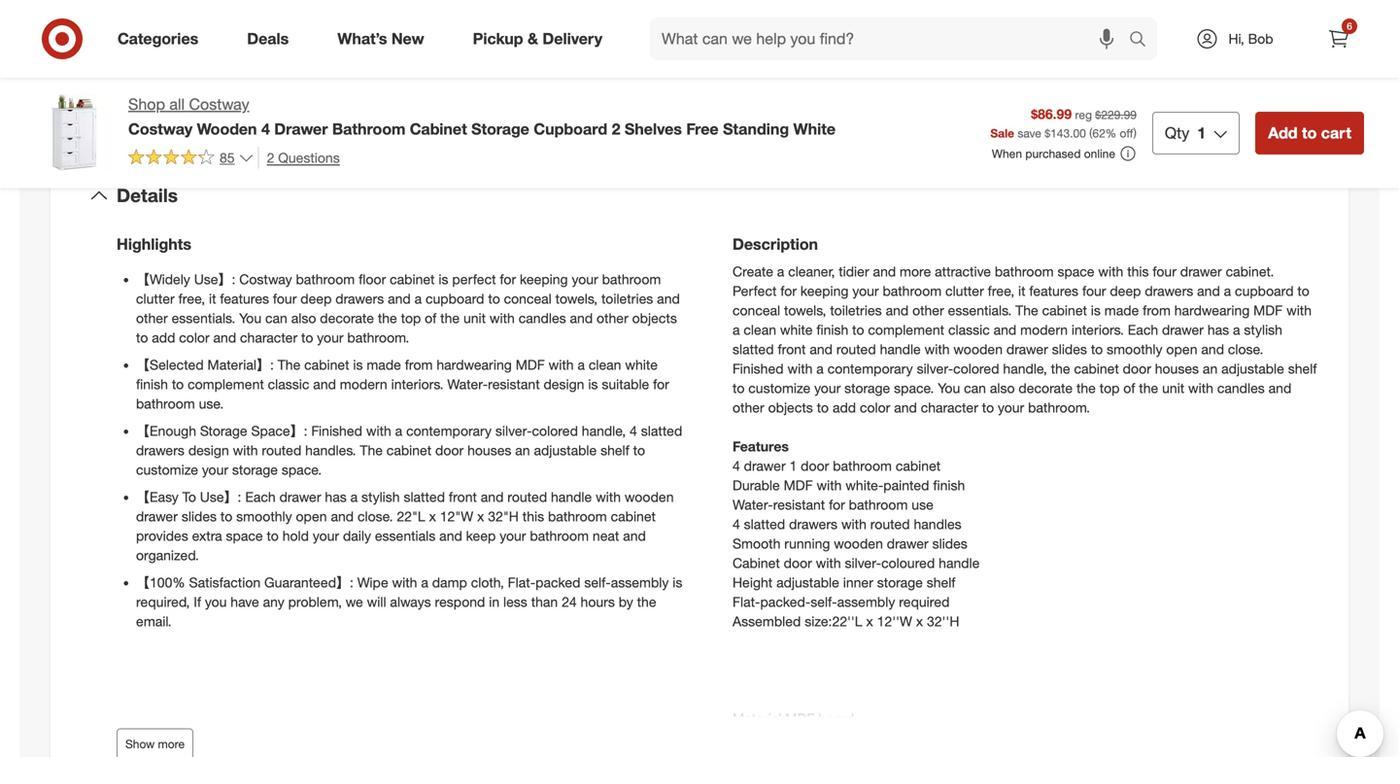 Task type: locate. For each thing, give the bounding box(es) containing it.
1 horizontal spatial clutter
[[946, 282, 984, 299]]

1 horizontal spatial towels,
[[784, 302, 827, 319]]

0 vertical spatial storage
[[472, 119, 529, 138]]

contemporary
[[828, 360, 913, 377], [406, 422, 492, 439]]

add inside the 【widely use】: costway bathroom floor cabinet is perfect for keeping your bathroom clutter free, it features four deep drawers and a cupboard to conceal towels, toiletries and other essentials. you can also decorate the top of the unit with candles and other objects to add color and character to your bathroom.
[[152, 329, 175, 346]]

【100% satisfaction guaranteed】: wipe with a damp cloth, flat-packed self-assembly is required, if you have any problem, we will always respond in less than 24 hours by the email.
[[136, 574, 683, 630]]

1 vertical spatial character
[[921, 399, 979, 416]]

0 horizontal spatial handle,
[[582, 422, 626, 439]]

image of costway wooden 4 drawer bathroom cabinet storage cupboard 2 shelves free standing white image
[[35, 93, 113, 171]]

1 right qty
[[1198, 123, 1206, 142]]

1 vertical spatial mdf
[[516, 356, 545, 373]]

top inside the 【widely use】: costway bathroom floor cabinet is perfect for keeping your bathroom clutter free, it features four deep drawers and a cupboard to conceal towels, toiletries and other essentials. you can also decorate the top of the unit with candles and other objects to add color and character to your bathroom.
[[401, 310, 421, 327]]

2 vertical spatial finish
[[933, 477, 965, 494]]

to inside 【enough storage space】: finished with a contemporary silver-colored handle, 4 slatted drawers design with routed handles. the cabinet door houses an adjustable shelf to customize your storage space.
[[633, 442, 645, 459]]

can
[[265, 310, 288, 327], [964, 380, 986, 397]]

character inside create a cleaner, tidier and more attractive bathroom space with this four drawer cabinet. perfect for keeping your bathroom clutter free, it features four deep drawers and a cupboard to conceal towels, toiletries and other essentials. the cabinet is made from hardwearing mdf with a clean white finish to complement classic and modern interiors. each drawer has a stylish slatted front and routed handle with wooden drawer slides to smoothly open and close. finished with a contemporary silver-colored handle, the cabinet door houses an adjustable shelf to customize your storage space. you can also decorate the top of the unit with candles and other objects to add color and character to your bathroom.
[[921, 399, 979, 416]]

drawers inside features 4 drawer 1 door bathroom cabinet durable mdf with white-painted finish water-resistant for bathroom use 4 slatted drawers with routed handles smooth running wooden drawer slides cabinet door with silver-coloured handle height adjustable inner storage shelf flat-packed-self-assembly required assembled size:22''l x 12''w x 32''h
[[789, 516, 838, 533]]

1 vertical spatial front
[[449, 488, 477, 505]]

cabinet inside 【enough storage space】: finished with a contemporary silver-colored handle, 4 slatted drawers design with routed handles. the cabinet door houses an adjustable shelf to customize your storage space.
[[387, 442, 432, 459]]

each inside create a cleaner, tidier and more attractive bathroom space with this four drawer cabinet. perfect for keeping your bathroom clutter free, it features four deep drawers and a cupboard to conceal towels, toiletries and other essentials. the cabinet is made from hardwearing mdf with a clean white finish to complement classic and modern interiors. each drawer has a stylish slatted front and routed handle with wooden drawer slides to smoothly open and close. finished with a contemporary silver-colored handle, the cabinet door houses an adjustable shelf to customize your storage space. you can also decorate the top of the unit with candles and other objects to add color and character to your bathroom.
[[1128, 321, 1159, 338]]

with inside 【100% satisfaction guaranteed】: wipe with a damp cloth, flat-packed self-assembly is required, if you have any problem, we will always respond in less than 24 hours by the email.
[[392, 574, 417, 591]]

close. inside create a cleaner, tidier and more attractive bathroom space with this four drawer cabinet. perfect for keeping your bathroom clutter free, it features four deep drawers and a cupboard to conceal towels, toiletries and other essentials. the cabinet is made from hardwearing mdf with a clean white finish to complement classic and modern interiors. each drawer has a stylish slatted front and routed handle with wooden drawer slides to smoothly open and close. finished with a contemporary silver-colored handle, the cabinet door houses an adjustable shelf to customize your storage space. you can also decorate the top of the unit with candles and other objects to add color and character to your bathroom.
[[1228, 341, 1264, 358]]

finish up use
[[933, 477, 965, 494]]

2 left shelves
[[612, 119, 621, 138]]

it
[[1018, 282, 1026, 299], [209, 290, 216, 307]]

costway up material】:
[[239, 271, 292, 288]]

2 horizontal spatial handle
[[939, 554, 980, 571]]

add
[[152, 329, 175, 346], [833, 399, 856, 416]]

each
[[1128, 321, 1159, 338], [245, 488, 276, 505]]

0 vertical spatial shelf
[[1288, 360, 1317, 377]]

drawers
[[1145, 282, 1194, 299], [336, 290, 384, 307], [136, 442, 185, 459], [789, 516, 838, 533]]

4 up smooth
[[733, 516, 740, 533]]

2 questions
[[267, 149, 340, 166]]

stylish
[[1244, 321, 1283, 338], [362, 488, 400, 505]]

0 vertical spatial complement
[[868, 321, 945, 338]]

hold
[[283, 527, 309, 544]]

other down attractive
[[913, 302, 944, 319]]

use】: right 【widely
[[194, 271, 236, 288]]

what's new link
[[321, 17, 449, 60]]

1 horizontal spatial this
[[689, 106, 728, 133]]

decorate inside the 【widely use】: costway bathroom floor cabinet is perfect for keeping your bathroom clutter free, it features four deep drawers and a cupboard to conceal towels, toiletries and other essentials. you can also decorate the top of the unit with candles and other objects to add color and character to your bathroom.
[[320, 310, 374, 327]]

1 vertical spatial interiors.
[[391, 376, 444, 393]]

0 horizontal spatial clutter
[[136, 290, 175, 307]]

0 vertical spatial finish
[[817, 321, 849, 338]]

coloured
[[882, 554, 935, 571]]

character
[[240, 329, 298, 346], [921, 399, 979, 416]]

close. inside '【easy to use】: each drawer has a stylish slatted front and routed handle with wooden drawer slides to smoothly open and close. 22"l x 12"w x 32"h this bathroom cabinet provides extra space to hold your daily essentials and keep your bathroom neat and organized.'
[[358, 508, 393, 525]]

finished up features
[[733, 360, 784, 377]]

water- inside 【selected material】: the cabinet is made from hardwearing mdf with a clean white finish to complement classic and modern interiors. water-resistant design is suitable for bathroom use.
[[447, 376, 488, 393]]

costway for all
[[189, 95, 249, 114]]

0 horizontal spatial candles
[[519, 310, 566, 327]]

design
[[544, 376, 584, 393], [188, 442, 229, 459]]

1 vertical spatial customize
[[136, 461, 198, 478]]

open inside '【easy to use】: each drawer has a stylish slatted front and routed handle with wooden drawer slides to smoothly open and close. 22"l x 12"w x 32"h this bathroom cabinet provides extra space to hold your daily essentials and keep your bathroom neat and organized.'
[[296, 508, 327, 525]]

1 vertical spatial objects
[[768, 399, 813, 416]]

0 vertical spatial design
[[544, 376, 584, 393]]

cupboard down cabinet.
[[1235, 282, 1294, 299]]

bathroom inside 【selected material】: the cabinet is made from hardwearing mdf with a clean white finish to complement classic and modern interiors. water-resistant design is suitable for bathroom use.
[[136, 395, 195, 412]]

less
[[503, 593, 528, 610]]

deep inside create a cleaner, tidier and more attractive bathroom space with this four drawer cabinet. perfect for keeping your bathroom clutter free, it features four deep drawers and a cupboard to conceal towels, toiletries and other essentials. the cabinet is made from hardwearing mdf with a clean white finish to complement classic and modern interiors. each drawer has a stylish slatted front and routed handle with wooden drawer slides to smoothly open and close. finished with a contemporary silver-colored handle, the cabinet door houses an adjustable shelf to customize your storage space. you can also decorate the top of the unit with candles and other objects to add color and character to your bathroom.
[[1110, 282, 1141, 299]]

1 vertical spatial storage
[[232, 461, 278, 478]]

character up painted
[[921, 399, 979, 416]]

for inside the 【widely use】: costway bathroom floor cabinet is perfect for keeping your bathroom clutter free, it features four deep drawers and a cupboard to conceal towels, toiletries and other essentials. you can also decorate the top of the unit with candles and other objects to add color and character to your bathroom.
[[500, 271, 516, 288]]

0 vertical spatial also
[[291, 310, 316, 327]]

for down cleaner,
[[781, 282, 797, 299]]

has down cabinet.
[[1208, 321, 1230, 338]]

0 horizontal spatial from
[[405, 356, 433, 373]]

1 up running
[[790, 457, 797, 474]]

1 vertical spatial from
[[405, 356, 433, 373]]

clean up the suitable
[[589, 356, 621, 373]]

for inside 【selected material】: the cabinet is made from hardwearing mdf with a clean white finish to complement classic and modern interiors. water-resistant design is suitable for bathroom use.
[[653, 376, 669, 393]]

is inside the 【widely use】: costway bathroom floor cabinet is perfect for keeping your bathroom clutter free, it features four deep drawers and a cupboard to conceal towels, toiletries and other essentials. you can also decorate the top of the unit with candles and other objects to add color and character to your bathroom.
[[439, 271, 448, 288]]

slatted up smooth
[[744, 516, 785, 533]]

x left 12''w
[[866, 613, 873, 630]]

0 horizontal spatial open
[[296, 508, 327, 525]]

classic down attractive
[[948, 321, 990, 338]]

an inside create a cleaner, tidier and more attractive bathroom space with this four drawer cabinet. perfect for keeping your bathroom clutter free, it features four deep drawers and a cupboard to conceal towels, toiletries and other essentials. the cabinet is made from hardwearing mdf with a clean white finish to complement classic and modern interiors. each drawer has a stylish slatted front and routed handle with wooden drawer slides to smoothly open and close. finished with a contemporary silver-colored handle, the cabinet door houses an adjustable shelf to customize your storage space. you can also decorate the top of the unit with candles and other objects to add color and character to your bathroom.
[[1203, 360, 1218, 377]]

slatted down 'perfect' on the top of the page
[[733, 341, 774, 358]]

1 vertical spatial an
[[515, 442, 530, 459]]

floor
[[359, 271, 386, 288]]

1 horizontal spatial interiors.
[[1072, 321, 1124, 338]]

costway down the shop
[[128, 119, 193, 138]]

hardwearing down cabinet.
[[1175, 302, 1250, 319]]

keeping inside the 【widely use】: costway bathroom floor cabinet is perfect for keeping your bathroom clutter free, it features four deep drawers and a cupboard to conceal towels, toiletries and other essentials. you can also decorate the top of the unit with candles and other objects to add color and character to your bathroom.
[[520, 271, 568, 288]]

self- up hours
[[584, 574, 611, 591]]

0 vertical spatial handle
[[880, 341, 921, 358]]

four
[[1153, 263, 1177, 280], [1083, 282, 1106, 299], [273, 290, 297, 307]]

1 vertical spatial space.
[[282, 461, 322, 478]]

by
[[619, 593, 633, 610]]

complement up use. at the bottom of the page
[[188, 376, 264, 393]]

pickup & delivery link
[[456, 17, 627, 60]]

space
[[1058, 263, 1095, 280], [226, 527, 263, 544]]

handle inside features 4 drawer 1 door bathroom cabinet durable mdf with white-painted finish water-resistant for bathroom use 4 slatted drawers with routed handles smooth running wooden drawer slides cabinet door with silver-coloured handle height adjustable inner storage shelf flat-packed-self-assembly required assembled size:22''l x 12''w x 32''h
[[939, 554, 980, 571]]

0 horizontal spatial shelf
[[601, 442, 630, 459]]

neat
[[593, 527, 619, 544]]

resistant
[[488, 376, 540, 393], [773, 496, 825, 513]]

water- inside features 4 drawer 1 door bathroom cabinet durable mdf with white-painted finish water-resistant for bathroom use 4 slatted drawers with routed handles smooth running wooden drawer slides cabinet door with silver-coloured handle height adjustable inner storage shelf flat-packed-self-assembly required assembled size:22''l x 12''w x 32''h
[[733, 496, 773, 513]]

use】: right the to
[[200, 488, 241, 505]]

cabinet inside shop all costway costway wooden 4 drawer bathroom cabinet storage cupboard 2 shelves free standing white
[[410, 119, 467, 138]]

cabinet down smooth
[[733, 554, 780, 571]]

【enough storage space】: finished with a contemporary silver-colored handle, 4 slatted drawers design with routed handles. the cabinet door houses an adjustable shelf to customize your storage space.
[[136, 422, 683, 478]]

x
[[429, 508, 436, 525], [477, 508, 484, 525], [866, 613, 873, 630], [916, 613, 923, 630]]

design down use. at the bottom of the page
[[188, 442, 229, 459]]

save
[[1018, 126, 1042, 140]]

0 horizontal spatial toiletries
[[602, 290, 653, 307]]

show for show more images
[[289, 28, 328, 47]]

water- up 【enough storage space】: finished with a contemporary silver-colored handle, 4 slatted drawers design with routed handles. the cabinet door houses an adjustable shelf to customize your storage space.
[[447, 376, 488, 393]]

routed down space】:
[[262, 442, 302, 459]]

qty 1
[[1165, 123, 1206, 142]]

slatted down the suitable
[[641, 422, 683, 439]]

0 horizontal spatial customize
[[136, 461, 198, 478]]

slatted inside create a cleaner, tidier and more attractive bathroom space with this four drawer cabinet. perfect for keeping your bathroom clutter free, it features four deep drawers and a cupboard to conceal towels, toiletries and other essentials. the cabinet is made from hardwearing mdf with a clean white finish to complement classic and modern interiors. each drawer has a stylish slatted front and routed handle with wooden drawer slides to smoothly open and close. finished with a contemporary silver-colored handle, the cabinet door houses an adjustable shelf to customize your storage space. you can also decorate the top of the unit with candles and other objects to add color and character to your bathroom.
[[733, 341, 774, 358]]

material:mdf
[[733, 710, 815, 727]]

1 horizontal spatial handle
[[880, 341, 921, 358]]

assembly up by
[[611, 574, 669, 591]]

wooden inside create a cleaner, tidier and more attractive bathroom space with this four drawer cabinet. perfect for keeping your bathroom clutter free, it features four deep drawers and a cupboard to conceal towels, toiletries and other essentials. the cabinet is made from hardwearing mdf with a clean white finish to complement classic and modern interiors. each drawer has a stylish slatted front and routed handle with wooden drawer slides to smoothly open and close. finished with a contemporary silver-colored handle, the cabinet door houses an adjustable shelf to customize your storage space. you can also decorate the top of the unit with candles and other objects to add color and character to your bathroom.
[[954, 341, 1003, 358]]

【enough
[[136, 422, 196, 439]]

2 horizontal spatial this
[[1128, 263, 1149, 280]]

0 horizontal spatial flat-
[[508, 574, 536, 591]]

keeping right perfect
[[520, 271, 568, 288]]

water- down durable at the right of the page
[[733, 496, 773, 513]]

flat-
[[508, 574, 536, 591], [733, 593, 760, 610]]

stylish down cabinet.
[[1244, 321, 1283, 338]]

has
[[1208, 321, 1230, 338], [325, 488, 347, 505]]

slides inside '【easy to use】: each drawer has a stylish slatted front and routed handle with wooden drawer slides to smoothly open and close. 22"l x 12"w x 32"h this bathroom cabinet provides extra space to hold your daily essentials and keep your bathroom neat and organized.'
[[182, 508, 217, 525]]

0 vertical spatial front
[[778, 341, 806, 358]]

white down cleaner,
[[780, 321, 813, 338]]

1 vertical spatial hardwearing
[[437, 356, 512, 373]]

customize inside create a cleaner, tidier and more attractive bathroom space with this four drawer cabinet. perfect for keeping your bathroom clutter free, it features four deep drawers and a cupboard to conceal towels, toiletries and other essentials. the cabinet is made from hardwearing mdf with a clean white finish to complement classic and modern interiors. each drawer has a stylish slatted front and routed handle with wooden drawer slides to smoothly open and close. finished with a contemporary silver-colored handle, the cabinet door houses an adjustable shelf to customize your storage space. you can also decorate the top of the unit with candles and other objects to add color and character to your bathroom.
[[749, 380, 811, 397]]

0 vertical spatial top
[[401, 310, 421, 327]]

flat- up less
[[508, 574, 536, 591]]

0 horizontal spatial finished
[[311, 422, 362, 439]]

0 horizontal spatial towels,
[[556, 290, 598, 307]]

1 vertical spatial open
[[296, 508, 327, 525]]

color inside create a cleaner, tidier and more attractive bathroom space with this four drawer cabinet. perfect for keeping your bathroom clutter free, it features four deep drawers and a cupboard to conceal towels, toiletries and other essentials. the cabinet is made from hardwearing mdf with a clean white finish to complement classic and modern interiors. each drawer has a stylish slatted front and routed handle with wooden drawer slides to smoothly open and close. finished with a contemporary silver-colored handle, the cabinet door houses an adjustable shelf to customize your storage space. you can also decorate the top of the unit with candles and other objects to add color and character to your bathroom.
[[860, 399, 891, 416]]

features inside the 【widely use】: costway bathroom floor cabinet is perfect for keeping your bathroom clutter free, it features four deep drawers and a cupboard to conceal towels, toiletries and other essentials. you can also decorate the top of the unit with candles and other objects to add color and character to your bathroom.
[[220, 290, 269, 307]]

more inside 'button'
[[332, 28, 368, 47]]

towels, inside create a cleaner, tidier and more attractive bathroom space with this four drawer cabinet. perfect for keeping your bathroom clutter free, it features four deep drawers and a cupboard to conceal towels, toiletries and other essentials. the cabinet is made from hardwearing mdf with a clean white finish to complement classic and modern interiors. each drawer has a stylish slatted front and routed handle with wooden drawer slides to smoothly open and close. finished with a contemporary silver-colored handle, the cabinet door houses an adjustable shelf to customize your storage space. you can also decorate the top of the unit with candles and other objects to add color and character to your bathroom.
[[784, 302, 827, 319]]

What can we help you find? suggestions appear below search field
[[650, 17, 1134, 60]]

1 horizontal spatial objects
[[768, 399, 813, 416]]

show inside 'button'
[[289, 28, 328, 47]]

0 horizontal spatial features
[[220, 290, 269, 307]]

0 horizontal spatial bathroom.
[[347, 329, 409, 346]]

perfect
[[733, 282, 777, 299]]

)
[[1134, 126, 1137, 140]]

1 vertical spatial smoothly
[[236, 508, 292, 525]]

2 vertical spatial slides
[[933, 535, 968, 552]]

1 horizontal spatial you
[[938, 380, 960, 397]]

free, down 【widely
[[178, 290, 205, 307]]

0 vertical spatial more
[[332, 28, 368, 47]]

1 vertical spatial complement
[[188, 376, 264, 393]]

color up 【selected
[[179, 329, 210, 346]]

0 vertical spatial space
[[1058, 263, 1095, 280]]

0 horizontal spatial 2
[[267, 149, 274, 166]]

finish
[[817, 321, 849, 338], [136, 376, 168, 393], [933, 477, 965, 494]]

1 horizontal spatial customize
[[749, 380, 811, 397]]

bob
[[1248, 30, 1274, 47]]

mdf inside 【selected material】: the cabinet is made from hardwearing mdf with a clean white finish to complement classic and modern interiors. water-resistant design is suitable for bathroom use.
[[516, 356, 545, 373]]

silver-
[[917, 360, 954, 377], [496, 422, 532, 439], [845, 554, 882, 571]]

finished up "handles."
[[311, 422, 362, 439]]

1 vertical spatial storage
[[200, 422, 247, 439]]

a
[[777, 263, 785, 280], [1224, 282, 1231, 299], [415, 290, 422, 307], [733, 321, 740, 338], [1233, 321, 1241, 338], [578, 356, 585, 373], [817, 360, 824, 377], [395, 422, 403, 439], [350, 488, 358, 505], [421, 574, 428, 591]]

1 horizontal spatial features
[[1030, 282, 1079, 299]]

0 horizontal spatial resistant
[[488, 376, 540, 393]]

other
[[913, 302, 944, 319], [136, 310, 168, 327], [597, 310, 629, 327], [733, 399, 765, 416]]

1 horizontal spatial conceal
[[733, 302, 781, 319]]

use
[[912, 496, 934, 513]]

0 vertical spatial unit
[[464, 310, 486, 327]]

1 horizontal spatial modern
[[1021, 321, 1068, 338]]

0 vertical spatial interiors.
[[1072, 321, 1124, 338]]

1 horizontal spatial candles
[[1218, 380, 1265, 397]]

cupboard
[[534, 119, 608, 138]]

interiors.
[[1072, 321, 1124, 338], [391, 376, 444, 393]]

0 horizontal spatial slides
[[182, 508, 217, 525]]

2 vertical spatial more
[[158, 737, 185, 751]]

color inside the 【widely use】: costway bathroom floor cabinet is perfect for keeping your bathroom clutter free, it features four deep drawers and a cupboard to conceal towels, toiletries and other essentials. you can also decorate the top of the unit with candles and other objects to add color and character to your bathroom.
[[179, 329, 210, 346]]

storage down use. at the bottom of the page
[[200, 422, 247, 439]]

finished inside 【enough storage space】: finished with a contemporary silver-colored handle, 4 slatted drawers design with routed handles. the cabinet door houses an adjustable shelf to customize your storage space.
[[311, 422, 362, 439]]

a inside 【100% satisfaction guaranteed】: wipe with a damp cloth, flat-packed self-assembly is required, if you have any problem, we will always respond in less than 24 hours by the email.
[[421, 574, 428, 591]]

0 vertical spatial of
[[425, 310, 437, 327]]

cabinet right bathroom
[[410, 119, 467, 138]]

keeping
[[520, 271, 568, 288], [801, 282, 849, 299]]

handle
[[880, 341, 921, 358], [551, 488, 592, 505], [939, 554, 980, 571]]

mdf for features 4 drawer 1 door bathroom cabinet durable mdf with white-painted finish water-resistant for bathroom use 4 slatted drawers with routed handles smooth running wooden drawer slides cabinet door with silver-coloured handle height adjustable inner storage shelf flat-packed-self-assembly required assembled size:22''l x 12''w x 32''h
[[784, 477, 813, 494]]

colored
[[954, 360, 1000, 377], [532, 422, 578, 439]]

you inside the 【widely use】: costway bathroom floor cabinet is perfect for keeping your bathroom clutter free, it features four deep drawers and a cupboard to conceal towels, toiletries and other essentials. you can also decorate the top of the unit with candles and other objects to add color and character to your bathroom.
[[239, 310, 262, 327]]

1 horizontal spatial stylish
[[1244, 321, 1283, 338]]

clutter down attractive
[[946, 282, 984, 299]]

routed
[[837, 341, 876, 358], [262, 442, 302, 459], [508, 488, 547, 505], [871, 516, 910, 533]]

more for show more images
[[332, 28, 368, 47]]

1 horizontal spatial bathroom.
[[1028, 399, 1090, 416]]

complement inside 【selected material】: the cabinet is made from hardwearing mdf with a clean white finish to complement classic and modern interiors. water-resistant design is suitable for bathroom use.
[[188, 376, 264, 393]]

1 horizontal spatial more
[[332, 28, 368, 47]]

is inside create a cleaner, tidier and more attractive bathroom space with this four drawer cabinet. perfect for keeping your bathroom clutter free, it features four deep drawers and a cupboard to conceal towels, toiletries and other essentials. the cabinet is made from hardwearing mdf with a clean white finish to complement classic and modern interiors. each drawer has a stylish slatted front and routed handle with wooden drawer slides to smoothly open and close. finished with a contemporary silver-colored handle, the cabinet door houses an adjustable shelf to customize your storage space. you can also decorate the top of the unit with candles and other objects to add color and character to your bathroom.
[[1091, 302, 1101, 319]]

white
[[794, 119, 836, 138]]

0 vertical spatial costway
[[189, 95, 249, 114]]

standing
[[723, 119, 789, 138]]

0 vertical spatial customize
[[749, 380, 811, 397]]

cabinet inside 【selected material】: the cabinet is made from hardwearing mdf with a clean white finish to complement classic and modern interiors. water-resistant design is suitable for bathroom use.
[[304, 356, 349, 373]]

cupboard down perfect
[[426, 290, 484, 307]]

0 horizontal spatial assembly
[[611, 574, 669, 591]]

0 horizontal spatial hardwearing
[[437, 356, 512, 373]]

2 vertical spatial shelf
[[927, 574, 956, 591]]

contemporary inside create a cleaner, tidier and more attractive bathroom space with this four drawer cabinet. perfect for keeping your bathroom clutter free, it features four deep drawers and a cupboard to conceal towels, toiletries and other essentials. the cabinet is made from hardwearing mdf with a clean white finish to complement classic and modern interiors. each drawer has a stylish slatted front and routed handle with wooden drawer slides to smoothly open and close. finished with a contemporary silver-colored handle, the cabinet door houses an adjustable shelf to customize your storage space. you can also decorate the top of the unit with candles and other objects to add color and character to your bathroom.
[[828, 360, 913, 377]]

other down 【widely
[[136, 310, 168, 327]]

costway up wooden
[[189, 95, 249, 114]]

color up white-
[[860, 399, 891, 416]]

silver- inside 【enough storage space】: finished with a contemporary silver-colored handle, 4 slatted drawers design with routed handles. the cabinet door houses an adjustable shelf to customize your storage space.
[[496, 422, 532, 439]]

finish down cleaner,
[[817, 321, 849, 338]]

an
[[1203, 360, 1218, 377], [515, 442, 530, 459]]

conceal inside the 【widely use】: costway bathroom floor cabinet is perfect for keeping your bathroom clutter free, it features four deep drawers and a cupboard to conceal towels, toiletries and other essentials. you can also decorate the top of the unit with candles and other objects to add color and character to your bathroom.
[[504, 290, 552, 307]]

clutter inside create a cleaner, tidier and more attractive bathroom space with this four drawer cabinet. perfect for keeping your bathroom clutter free, it features four deep drawers and a cupboard to conceal towels, toiletries and other essentials. the cabinet is made from hardwearing mdf with a clean white finish to complement classic and modern interiors. each drawer has a stylish slatted front and routed handle with wooden drawer slides to smoothly open and close. finished with a contemporary silver-colored handle, the cabinet door houses an adjustable shelf to customize your storage space. you can also decorate the top of the unit with candles and other objects to add color and character to your bathroom.
[[946, 282, 984, 299]]

handles
[[914, 516, 962, 533]]

assembly down inner at the right bottom of the page
[[837, 593, 895, 610]]

close. down cabinet.
[[1228, 341, 1264, 358]]

shelf
[[1288, 360, 1317, 377], [601, 442, 630, 459], [927, 574, 956, 591]]

in
[[489, 593, 500, 610]]

front
[[778, 341, 806, 358], [449, 488, 477, 505]]

1 vertical spatial has
[[325, 488, 347, 505]]

x right 22"l
[[429, 508, 436, 525]]

details
[[117, 184, 178, 207]]

made inside 【selected material】: the cabinet is made from hardwearing mdf with a clean white finish to complement classic and modern interiors. water-resistant design is suitable for bathroom use.
[[367, 356, 401, 373]]

0 horizontal spatial cabinet
[[410, 119, 467, 138]]

more
[[332, 28, 368, 47], [900, 263, 931, 280], [158, 737, 185, 751]]

front down cleaner,
[[778, 341, 806, 358]]

customize
[[749, 380, 811, 397], [136, 461, 198, 478]]

0 vertical spatial can
[[265, 310, 288, 327]]

design inside 【enough storage space】: finished with a contemporary silver-colored handle, 4 slatted drawers design with routed handles. the cabinet door houses an adjustable shelf to customize your storage space.
[[188, 442, 229, 459]]

0 vertical spatial smoothly
[[1107, 341, 1163, 358]]

0 vertical spatial storage
[[845, 380, 890, 397]]

satisfaction
[[189, 574, 261, 591]]

adjustable inside features 4 drawer 1 door bathroom cabinet durable mdf with white-painted finish water-resistant for bathroom use 4 slatted drawers with routed handles smooth running wooden drawer slides cabinet door with silver-coloured handle height adjustable inner storage shelf flat-packed-self-assembly required assembled size:22''l x 12''w x 32''h
[[777, 574, 839, 591]]

drawer
[[1181, 263, 1222, 280], [1162, 321, 1204, 338], [1007, 341, 1048, 358], [744, 457, 786, 474], [280, 488, 321, 505], [136, 508, 178, 525], [887, 535, 929, 552]]

self- up size:22''l
[[811, 593, 837, 610]]

more inside button
[[158, 737, 185, 751]]

add up white-
[[833, 399, 856, 416]]

toiletries up the suitable
[[602, 290, 653, 307]]

essentials. down 【widely
[[172, 310, 235, 327]]

decorate
[[320, 310, 374, 327], [1019, 380, 1073, 397]]

from inside 【selected material】: the cabinet is made from hardwearing mdf with a clean white finish to complement classic and modern interiors. water-resistant design is suitable for bathroom use.
[[405, 356, 433, 373]]

1 vertical spatial adjustable
[[534, 442, 597, 459]]

4 left drawer
[[261, 119, 270, 138]]

1 horizontal spatial finish
[[817, 321, 849, 338]]

storage inside 【enough storage space】: finished with a contemporary silver-colored handle, 4 slatted drawers design with routed handles. the cabinet door houses an adjustable shelf to customize your storage space.
[[232, 461, 278, 478]]

storage left cupboard
[[472, 119, 529, 138]]

design left the suitable
[[544, 376, 584, 393]]

packed
[[536, 574, 581, 591]]

0 horizontal spatial colored
[[532, 422, 578, 439]]

towels, inside the 【widely use】: costway bathroom floor cabinet is perfect for keeping your bathroom clutter free, it features four deep drawers and a cupboard to conceal towels, toiletries and other essentials. you can also decorate the top of the unit with candles and other objects to add color and character to your bathroom.
[[556, 290, 598, 307]]

the inside create a cleaner, tidier and more attractive bathroom space with this four drawer cabinet. perfect for keeping your bathroom clutter free, it features four deep drawers and a cupboard to conceal towels, toiletries and other essentials. the cabinet is made from hardwearing mdf with a clean white finish to complement classic and modern interiors. each drawer has a stylish slatted front and routed handle with wooden drawer slides to smoothly open and close. finished with a contemporary silver-colored handle, the cabinet door houses an adjustable shelf to customize your storage space. you can also decorate the top of the unit with candles and other objects to add color and character to your bathroom.
[[1016, 302, 1039, 319]]

routed down painted
[[871, 516, 910, 533]]

0 horizontal spatial four
[[273, 290, 297, 307]]

customize up 【easy
[[136, 461, 198, 478]]

purchased
[[1026, 146, 1081, 161]]

clean down 'perfect' on the top of the page
[[744, 321, 777, 338]]

colored inside create a cleaner, tidier and more attractive bathroom space with this four drawer cabinet. perfect for keeping your bathroom clutter free, it features four deep drawers and a cupboard to conceal towels, toiletries and other essentials. the cabinet is made from hardwearing mdf with a clean white finish to complement classic and modern interiors. each drawer has a stylish slatted front and routed handle with wooden drawer slides to smoothly open and close. finished with a contemporary silver-colored handle, the cabinet door houses an adjustable shelf to customize your storage space. you can also decorate the top of the unit with candles and other objects to add color and character to your bathroom.
[[954, 360, 1000, 377]]

1 horizontal spatial deep
[[1110, 282, 1141, 299]]

1 horizontal spatial shelf
[[927, 574, 956, 591]]

hardwearing inside create a cleaner, tidier and more attractive bathroom space with this four drawer cabinet. perfect for keeping your bathroom clutter free, it features four deep drawers and a cupboard to conceal towels, toiletries and other essentials. the cabinet is made from hardwearing mdf with a clean white finish to complement classic and modern interiors. each drawer has a stylish slatted front and routed handle with wooden drawer slides to smoothly open and close. finished with a contemporary silver-colored handle, the cabinet door houses an adjustable shelf to customize your storage space. you can also decorate the top of the unit with candles and other objects to add color and character to your bathroom.
[[1175, 302, 1250, 319]]

essentials. down attractive
[[948, 302, 1012, 319]]

about
[[619, 106, 683, 133]]

4 down the suitable
[[630, 422, 637, 439]]

clutter down 【widely
[[136, 290, 175, 307]]

front up 12"w
[[449, 488, 477, 505]]

and
[[873, 263, 896, 280], [1197, 282, 1220, 299], [388, 290, 411, 307], [657, 290, 680, 307], [886, 302, 909, 319], [570, 310, 593, 327], [994, 321, 1017, 338], [213, 329, 236, 346], [810, 341, 833, 358], [1202, 341, 1225, 358], [313, 376, 336, 393], [1269, 380, 1292, 397], [894, 399, 917, 416], [481, 488, 504, 505], [331, 508, 354, 525], [439, 527, 462, 544], [623, 527, 646, 544]]

essentials. inside the 【widely use】: costway bathroom floor cabinet is perfect for keeping your bathroom clutter free, it features four deep drawers and a cupboard to conceal towels, toiletries and other essentials. you can also decorate the top of the unit with candles and other objects to add color and character to your bathroom.
[[172, 310, 235, 327]]

objects up the suitable
[[632, 310, 677, 327]]

0 vertical spatial each
[[1128, 321, 1159, 338]]

also inside the 【widely use】: costway bathroom floor cabinet is perfect for keeping your bathroom clutter free, it features four deep drawers and a cupboard to conceal towels, toiletries and other essentials. you can also decorate the top of the unit with candles and other objects to add color and character to your bathroom.
[[291, 310, 316, 327]]

slatted up 22"l
[[404, 488, 445, 505]]

water-
[[447, 376, 488, 393], [733, 496, 773, 513]]

1 vertical spatial handle,
[[582, 422, 626, 439]]

smoothly
[[1107, 341, 1163, 358], [236, 508, 292, 525]]

free, down attractive
[[988, 282, 1015, 299]]

customize up features
[[749, 380, 811, 397]]

made inside create a cleaner, tidier and more attractive bathroom space with this four drawer cabinet. perfect for keeping your bathroom clutter free, it features four deep drawers and a cupboard to conceal towels, toiletries and other essentials. the cabinet is made from hardwearing mdf with a clean white finish to complement classic and modern interiors. each drawer has a stylish slatted front and routed handle with wooden drawer slides to smoothly open and close. finished with a contemporary silver-colored handle, the cabinet door houses an adjustable shelf to customize your storage space. you can also decorate the top of the unit with candles and other objects to add color and character to your bathroom.
[[1105, 302, 1139, 319]]

for right perfect
[[500, 271, 516, 288]]

toiletries down tidier
[[830, 302, 882, 319]]

shelves
[[625, 119, 682, 138]]

self- inside 【100% satisfaction guaranteed】: wipe with a damp cloth, flat-packed self-assembly is required, if you have any problem, we will always respond in less than 24 hours by the email.
[[584, 574, 611, 591]]

1 horizontal spatial decorate
[[1019, 380, 1073, 397]]

0 horizontal spatial objects
[[632, 310, 677, 327]]

keeping down cleaner,
[[801, 282, 849, 299]]

finish down 【selected
[[136, 376, 168, 393]]

deep inside the 【widely use】: costway bathroom floor cabinet is perfect for keeping your bathroom clutter free, it features four deep drawers and a cupboard to conceal towels, toiletries and other essentials. you can also decorate the top of the unit with candles and other objects to add color and character to your bathroom.
[[301, 290, 332, 307]]

packed-
[[760, 593, 811, 610]]

highlights
[[117, 235, 191, 254]]

1 horizontal spatial an
[[1203, 360, 1218, 377]]

0 vertical spatial houses
[[1155, 360, 1199, 377]]

0 horizontal spatial complement
[[188, 376, 264, 393]]

character up material】:
[[240, 329, 298, 346]]

objects up features
[[768, 399, 813, 416]]

white inside create a cleaner, tidier and more attractive bathroom space with this four drawer cabinet. perfect for keeping your bathroom clutter free, it features four deep drawers and a cupboard to conceal towels, toiletries and other essentials. the cabinet is made from hardwearing mdf with a clean white finish to complement classic and modern interiors. each drawer has a stylish slatted front and routed handle with wooden drawer slides to smoothly open and close. finished with a contemporary silver-colored handle, the cabinet door houses an adjustable shelf to customize your storage space. you can also decorate the top of the unit with candles and other objects to add color and character to your bathroom.
[[780, 321, 813, 338]]

keeping inside create a cleaner, tidier and more attractive bathroom space with this four drawer cabinet. perfect for keeping your bathroom clutter free, it features four deep drawers and a cupboard to conceal towels, toiletries and other essentials. the cabinet is made from hardwearing mdf with a clean white finish to complement classic and modern interiors. each drawer has a stylish slatted front and routed handle with wooden drawer slides to smoothly open and close. finished with a contemporary silver-colored handle, the cabinet door houses an adjustable shelf to customize your storage space. you can also decorate the top of the unit with candles and other objects to add color and character to your bathroom.
[[801, 282, 849, 299]]

cabinet
[[410, 119, 467, 138], [733, 554, 780, 571]]

handle, inside create a cleaner, tidier and more attractive bathroom space with this four drawer cabinet. perfect for keeping your bathroom clutter free, it features four deep drawers and a cupboard to conceal towels, toiletries and other essentials. the cabinet is made from hardwearing mdf with a clean white finish to complement classic and modern interiors. each drawer has a stylish slatted front and routed handle with wooden drawer slides to smoothly open and close. finished with a contemporary silver-colored handle, the cabinet door houses an adjustable shelf to customize your storage space. you can also decorate the top of the unit with candles and other objects to add color and character to your bathroom.
[[1003, 360, 1047, 377]]

1 horizontal spatial complement
[[868, 321, 945, 338]]

has up daily
[[325, 488, 347, 505]]

show inside button
[[125, 737, 155, 751]]

2 left questions
[[267, 149, 274, 166]]

classic up space】:
[[268, 376, 309, 393]]

the inside 【100% satisfaction guaranteed】: wipe with a damp cloth, flat-packed self-assembly is required, if you have any problem, we will always respond in less than 24 hours by the email.
[[637, 593, 656, 610]]

board
[[819, 710, 854, 727]]

hardwearing
[[1175, 302, 1250, 319], [437, 356, 512, 373]]

complement down tidier
[[868, 321, 945, 338]]

more inside create a cleaner, tidier and more attractive bathroom space with this four drawer cabinet. perfect for keeping your bathroom clutter free, it features four deep drawers and a cupboard to conceal towels, toiletries and other essentials. the cabinet is made from hardwearing mdf with a clean white finish to complement classic and modern interiors. each drawer has a stylish slatted front and routed handle with wooden drawer slides to smoothly open and close. finished with a contemporary silver-colored handle, the cabinet door houses an adjustable shelf to customize your storage space. you can also decorate the top of the unit with candles and other objects to add color and character to your bathroom.
[[900, 263, 931, 280]]

for up running
[[829, 496, 845, 513]]

0 vertical spatial white
[[780, 321, 813, 338]]

slides
[[1052, 341, 1087, 358], [182, 508, 217, 525], [933, 535, 968, 552]]

for right the suitable
[[653, 376, 669, 393]]

storage
[[472, 119, 529, 138], [200, 422, 247, 439]]

0 horizontal spatial smoothly
[[236, 508, 292, 525]]

open inside create a cleaner, tidier and more attractive bathroom space with this four drawer cabinet. perfect for keeping your bathroom clutter free, it features four deep drawers and a cupboard to conceal towels, toiletries and other essentials. the cabinet is made from hardwearing mdf with a clean white finish to complement classic and modern interiors. each drawer has a stylish slatted front and routed handle with wooden drawer slides to smoothly open and close. finished with a contemporary silver-colored handle, the cabinet door houses an adjustable shelf to customize your storage space. you can also decorate the top of the unit with candles and other objects to add color and character to your bathroom.
[[1167, 341, 1198, 358]]

front inside create a cleaner, tidier and more attractive bathroom space with this four drawer cabinet. perfect for keeping your bathroom clutter free, it features four deep drawers and a cupboard to conceal towels, toiletries and other essentials. the cabinet is made from hardwearing mdf with a clean white finish to complement classic and modern interiors. each drawer has a stylish slatted front and routed handle with wooden drawer slides to smoothly open and close. finished with a contemporary silver-colored handle, the cabinet door houses an adjustable shelf to customize your storage space. you can also decorate the top of the unit with candles and other objects to add color and character to your bathroom.
[[778, 341, 806, 358]]

unit
[[464, 310, 486, 327], [1162, 380, 1185, 397]]

show for show more
[[125, 737, 155, 751]]

a inside 【enough storage space】: finished with a contemporary silver-colored handle, 4 slatted drawers design with routed handles. the cabinet door houses an adjustable shelf to customize your storage space.
[[395, 422, 403, 439]]

door
[[1123, 360, 1151, 377], [435, 442, 464, 459], [801, 457, 829, 474], [784, 554, 812, 571]]

0 horizontal spatial space
[[226, 527, 263, 544]]

0 vertical spatial stylish
[[1244, 321, 1283, 338]]

daily
[[343, 527, 371, 544]]

add up 【selected
[[152, 329, 175, 346]]

1 vertical spatial bathroom.
[[1028, 399, 1090, 416]]

cabinet inside the 【widely use】: costway bathroom floor cabinet is perfect for keeping your bathroom clutter free, it features four deep drawers and a cupboard to conceal towels, toiletries and other essentials. you can also decorate the top of the unit with candles and other objects to add color and character to your bathroom.
[[390, 271, 435, 288]]

1 horizontal spatial from
[[1143, 302, 1171, 319]]

1 vertical spatial also
[[990, 380, 1015, 397]]

conceal inside create a cleaner, tidier and more attractive bathroom space with this four drawer cabinet. perfect for keeping your bathroom clutter free, it features four deep drawers and a cupboard to conceal towels, toiletries and other essentials. the cabinet is made from hardwearing mdf with a clean white finish to complement classic and modern interiors. each drawer has a stylish slatted front and routed handle with wooden drawer slides to smoothly open and close. finished with a contemporary silver-colored handle, the cabinet door houses an adjustable shelf to customize your storage space. you can also decorate the top of the unit with candles and other objects to add color and character to your bathroom.
[[733, 302, 781, 319]]

cabinet.
[[1226, 263, 1274, 280]]

hardwearing down perfect
[[437, 356, 512, 373]]

mdf inside create a cleaner, tidier and more attractive bathroom space with this four drawer cabinet. perfect for keeping your bathroom clutter free, it features four deep drawers and a cupboard to conceal towels, toiletries and other essentials. the cabinet is made from hardwearing mdf with a clean white finish to complement classic and modern interiors. each drawer has a stylish slatted front and routed handle with wooden drawer slides to smoothly open and close. finished with a contemporary silver-colored handle, the cabinet door houses an adjustable shelf to customize your storage space. you can also decorate the top of the unit with candles and other objects to add color and character to your bathroom.
[[1254, 302, 1283, 319]]

close. up daily
[[358, 508, 393, 525]]

toiletries
[[602, 290, 653, 307], [830, 302, 882, 319]]

flat- down height
[[733, 593, 760, 610]]

0 horizontal spatial each
[[245, 488, 276, 505]]

1 vertical spatial slides
[[182, 508, 217, 525]]

search
[[1121, 31, 1167, 50]]

slatted inside '【easy to use】: each drawer has a stylish slatted front and routed handle with wooden drawer slides to smoothly open and close. 22"l x 12"w x 32"h this bathroom cabinet provides extra space to hold your daily essentials and keep your bathroom neat and organized.'
[[404, 488, 445, 505]]

1 horizontal spatial essentials.
[[948, 302, 1012, 319]]

routed up 32"h
[[508, 488, 547, 505]]

suitable
[[602, 376, 649, 393]]

deep
[[1110, 282, 1141, 299], [301, 290, 332, 307]]

stylish up 22"l
[[362, 488, 400, 505]]

0 vertical spatial 1
[[1198, 123, 1206, 142]]

white up the suitable
[[625, 356, 658, 373]]

routed down tidier
[[837, 341, 876, 358]]



Task type: describe. For each thing, give the bounding box(es) containing it.
free
[[686, 119, 719, 138]]

space inside '【easy to use】: each drawer has a stylish slatted front and routed handle with wooden drawer slides to smoothly open and close. 22"l x 12"w x 32"h this bathroom cabinet provides extra space to hold your daily essentials and keep your bathroom neat and organized.'
[[226, 527, 263, 544]]

has inside create a cleaner, tidier and more attractive bathroom space with this four drawer cabinet. perfect for keeping your bathroom clutter free, it features four deep drawers and a cupboard to conceal towels, toiletries and other essentials. the cabinet is made from hardwearing mdf with a clean white finish to complement classic and modern interiors. each drawer has a stylish slatted front and routed handle with wooden drawer slides to smoothly open and close. finished with a contemporary silver-colored handle, the cabinet door houses an adjustable shelf to customize your storage space. you can also decorate the top of the unit with candles and other objects to add color and character to your bathroom.
[[1208, 321, 1230, 338]]

this inside create a cleaner, tidier and more attractive bathroom space with this four drawer cabinet. perfect for keeping your bathroom clutter free, it features four deep drawers and a cupboard to conceal towels, toiletries and other essentials. the cabinet is made from hardwearing mdf with a clean white finish to complement classic and modern interiors. each drawer has a stylish slatted front and routed handle with wooden drawer slides to smoothly open and close. finished with a contemporary silver-colored handle, the cabinet door houses an adjustable shelf to customize your storage space. you can also decorate the top of the unit with candles and other objects to add color and character to your bathroom.
[[1128, 263, 1149, 280]]

candles inside create a cleaner, tidier and more attractive bathroom space with this four drawer cabinet. perfect for keeping your bathroom clutter free, it features four deep drawers and a cupboard to conceal towels, toiletries and other essentials. the cabinet is made from hardwearing mdf with a clean white finish to complement classic and modern interiors. each drawer has a stylish slatted front and routed handle with wooden drawer slides to smoothly open and close. finished with a contemporary silver-colored handle, the cabinet door houses an adjustable shelf to customize your storage space. you can also decorate the top of the unit with candles and other objects to add color and character to your bathroom.
[[1218, 380, 1265, 397]]

shelf inside create a cleaner, tidier and more attractive bathroom space with this four drawer cabinet. perfect for keeping your bathroom clutter free, it features four deep drawers and a cupboard to conceal towels, toiletries and other essentials. the cabinet is made from hardwearing mdf with a clean white finish to complement classic and modern interiors. each drawer has a stylish slatted front and routed handle with wooden drawer slides to smoothly open and close. finished with a contemporary silver-colored handle, the cabinet door houses an adjustable shelf to customize your storage space. you can also decorate the top of the unit with candles and other objects to add color and character to your bathroom.
[[1288, 360, 1317, 377]]

essentials
[[375, 527, 436, 544]]

what's new
[[337, 29, 424, 48]]

add inside create a cleaner, tidier and more attractive bathroom space with this four drawer cabinet. perfect for keeping your bathroom clutter free, it features four deep drawers and a cupboard to conceal towels, toiletries and other essentials. the cabinet is made from hardwearing mdf with a clean white finish to complement classic and modern interiors. each drawer has a stylish slatted front and routed handle with wooden drawer slides to smoothly open and close. finished with a contemporary silver-colored handle, the cabinet door houses an adjustable shelf to customize your storage space. you can also decorate the top of the unit with candles and other objects to add color and character to your bathroom.
[[833, 399, 856, 416]]

free, inside the 【widely use】: costway bathroom floor cabinet is perfect for keeping your bathroom clutter free, it features four deep drawers and a cupboard to conceal towels, toiletries and other essentials. you can also decorate the top of the unit with candles and other objects to add color and character to your bathroom.
[[178, 290, 205, 307]]

4 up durable at the right of the page
[[733, 457, 740, 474]]

assembly inside 【100% satisfaction guaranteed】: wipe with a damp cloth, flat-packed self-assembly is required, if you have any problem, we will always respond in less than 24 hours by the email.
[[611, 574, 669, 591]]

cabinet inside features 4 drawer 1 door bathroom cabinet durable mdf with white-painted finish water-resistant for bathroom use 4 slatted drawers with routed handles smooth running wooden drawer slides cabinet door with silver-coloured handle height adjustable inner storage shelf flat-packed-self-assembly required assembled size:22''l x 12''w x 32''h
[[896, 457, 941, 474]]

smooth
[[733, 535, 781, 552]]

drawers inside create a cleaner, tidier and more attractive bathroom space with this four drawer cabinet. perfect for keeping your bathroom clutter free, it features four deep drawers and a cupboard to conceal towels, toiletries and other essentials. the cabinet is made from hardwearing mdf with a clean white finish to complement classic and modern interiors. each drawer has a stylish slatted front and routed handle with wooden drawer slides to smoothly open and close. finished with a contemporary silver-colored handle, the cabinet door houses an adjustable shelf to customize your storage space. you can also decorate the top of the unit with candles and other objects to add color and character to your bathroom.
[[1145, 282, 1194, 299]]

wooden inside features 4 drawer 1 door bathroom cabinet durable mdf with white-painted finish water-resistant for bathroom use 4 slatted drawers with routed handles smooth running wooden drawer slides cabinet door with silver-coloured handle height adjustable inner storage shelf flat-packed-self-assembly required assembled size:22''l x 12''w x 32''h
[[834, 535, 883, 552]]

1 horizontal spatial four
[[1083, 282, 1106, 299]]

1 vertical spatial 2
[[267, 149, 274, 166]]

pickup & delivery
[[473, 29, 603, 48]]

%
[[1106, 126, 1117, 140]]

essentials. inside create a cleaner, tidier and more attractive bathroom space with this four drawer cabinet. perfect for keeping your bathroom clutter free, it features four deep drawers and a cupboard to conceal towels, toiletries and other essentials. the cabinet is made from hardwearing mdf with a clean white finish to complement classic and modern interiors. each drawer has a stylish slatted front and routed handle with wooden drawer slides to smoothly open and close. finished with a contemporary silver-colored handle, the cabinet door houses an adjustable shelf to customize your storage space. you can also decorate the top of the unit with candles and other objects to add color and character to your bathroom.
[[948, 302, 1012, 319]]

24
[[562, 593, 577, 610]]

door inside 【enough storage space】: finished with a contemporary silver-colored handle, 4 slatted drawers design with routed handles. the cabinet door houses an adjustable shelf to customize your storage space.
[[435, 442, 464, 459]]

top inside create a cleaner, tidier and more attractive bathroom space with this four drawer cabinet. perfect for keeping your bathroom clutter free, it features four deep drawers and a cupboard to conceal towels, toiletries and other essentials. the cabinet is made from hardwearing mdf with a clean white finish to complement classic and modern interiors. each drawer has a stylish slatted front and routed handle with wooden drawer slides to smoothly open and close. finished with a contemporary silver-colored handle, the cabinet door houses an adjustable shelf to customize your storage space. you can also decorate the top of the unit with candles and other objects to add color and character to your bathroom.
[[1100, 380, 1120, 397]]

interiors. inside create a cleaner, tidier and more attractive bathroom space with this four drawer cabinet. perfect for keeping your bathroom clutter free, it features four deep drawers and a cupboard to conceal towels, toiletries and other essentials. the cabinet is made from hardwearing mdf with a clean white finish to complement classic and modern interiors. each drawer has a stylish slatted front and routed handle with wooden drawer slides to smoothly open and close. finished with a contemporary silver-colored handle, the cabinet door houses an adjustable shelf to customize your storage space. you can also decorate the top of the unit with candles and other objects to add color and character to your bathroom.
[[1072, 321, 1124, 338]]

handle, inside 【enough storage space】: finished with a contemporary silver-colored handle, 4 slatted drawers design with routed handles. the cabinet door houses an adjustable shelf to customize your storage space.
[[582, 422, 626, 439]]

item
[[734, 106, 780, 133]]

tidier
[[839, 263, 869, 280]]

interiors. inside 【selected material】: the cabinet is made from hardwearing mdf with a clean white finish to complement classic and modern interiors. water-resistant design is suitable for bathroom use.
[[391, 376, 444, 393]]

adjustable inside 【enough storage space】: finished with a contemporary silver-colored handle, 4 slatted drawers design with routed handles. the cabinet door houses an adjustable shelf to customize your storage space.
[[534, 442, 597, 459]]

with inside the 【widely use】: costway bathroom floor cabinet is perfect for keeping your bathroom clutter free, it features four deep drawers and a cupboard to conceal towels, toiletries and other essentials. you can also decorate the top of the unit with candles and other objects to add color and character to your bathroom.
[[490, 310, 515, 327]]

143.00
[[1051, 126, 1086, 140]]

(
[[1090, 126, 1093, 140]]

smoothly inside create a cleaner, tidier and more attractive bathroom space with this four drawer cabinet. perfect for keeping your bathroom clutter free, it features four deep drawers and a cupboard to conceal towels, toiletries and other essentials. the cabinet is made from hardwearing mdf with a clean white finish to complement classic and modern interiors. each drawer has a stylish slatted front and routed handle with wooden drawer slides to smoothly open and close. finished with a contemporary silver-colored handle, the cabinet door houses an adjustable shelf to customize your storage space. you can also decorate the top of the unit with candles and other objects to add color and character to your bathroom.
[[1107, 341, 1163, 358]]

what's
[[337, 29, 387, 48]]

shelf inside 【enough storage space】: finished with a contemporary silver-colored handle, 4 slatted drawers design with routed handles. the cabinet door houses an adjustable shelf to customize your storage space.
[[601, 442, 630, 459]]

complement inside create a cleaner, tidier and more attractive bathroom space with this four drawer cabinet. perfect for keeping your bathroom clutter free, it features four deep drawers and a cupboard to conceal towels, toiletries and other essentials. the cabinet is made from hardwearing mdf with a clean white finish to complement classic and modern interiors. each drawer has a stylish slatted front and routed handle with wooden drawer slides to smoothly open and close. finished with a contemporary silver-colored handle, the cabinet door houses an adjustable shelf to customize your storage space. you can also decorate the top of the unit with candles and other objects to add color and character to your bathroom.
[[868, 321, 945, 338]]

stylish inside '【easy to use】: each drawer has a stylish slatted front and routed handle with wooden drawer slides to smoothly open and close. 22"l x 12"w x 32"h this bathroom cabinet provides extra space to hold your daily essentials and keep your bathroom neat and organized.'
[[362, 488, 400, 505]]

is inside 【100% satisfaction guaranteed】: wipe with a damp cloth, flat-packed self-assembly is required, if you have any problem, we will always respond in less than 24 hours by the email.
[[673, 574, 683, 591]]

classic inside create a cleaner, tidier and more attractive bathroom space with this four drawer cabinet. perfect for keeping your bathroom clutter free, it features four deep drawers and a cupboard to conceal towels, toiletries and other essentials. the cabinet is made from hardwearing mdf with a clean white finish to complement classic and modern interiors. each drawer has a stylish slatted front and routed handle with wooden drawer slides to smoothly open and close. finished with a contemporary silver-colored handle, the cabinet door houses an adjustable shelf to customize your storage space. you can also decorate the top of the unit with candles and other objects to add color and character to your bathroom.
[[948, 321, 990, 338]]

costway for use】:
[[239, 271, 292, 288]]

can inside create a cleaner, tidier and more attractive bathroom space with this four drawer cabinet. perfect for keeping your bathroom clutter free, it features four deep drawers and a cupboard to conceal towels, toiletries and other essentials. the cabinet is made from hardwearing mdf with a clean white finish to complement classic and modern interiors. each drawer has a stylish slatted front and routed handle with wooden drawer slides to smoothly open and close. finished with a contemporary silver-colored handle, the cabinet door houses an adjustable shelf to customize your storage space. you can also decorate the top of the unit with candles and other objects to add color and character to your bathroom.
[[964, 380, 986, 397]]

storage inside 【enough storage space】: finished with a contemporary silver-colored handle, 4 slatted drawers design with routed handles. the cabinet door houses an adjustable shelf to customize your storage space.
[[200, 422, 247, 439]]

white-
[[846, 477, 884, 494]]

categories link
[[101, 17, 223, 60]]

6 link
[[1318, 17, 1361, 60]]

features
[[733, 438, 789, 455]]

create a cleaner, tidier and more attractive bathroom space with this four drawer cabinet. perfect for keeping your bathroom clutter free, it features four deep drawers and a cupboard to conceal towels, toiletries and other essentials. the cabinet is made from hardwearing mdf with a clean white finish to complement classic and modern interiors. each drawer has a stylish slatted front and routed handle with wooden drawer slides to smoothly open and close. finished with a contemporary silver-colored handle, the cabinet door houses an adjustable shelf to customize your storage space. you can also decorate the top of the unit with candles and other objects to add color and character to your bathroom.
[[733, 263, 1317, 416]]

when
[[992, 146, 1022, 161]]

this inside '【easy to use】: each drawer has a stylish slatted front and routed handle with wooden drawer slides to smoothly open and close. 22"l x 12"w x 32"h this bathroom cabinet provides extra space to hold your daily essentials and keep your bathroom neat and organized.'
[[523, 508, 544, 525]]

handles.
[[305, 442, 356, 459]]

when purchased online
[[992, 146, 1116, 161]]

advertisement region
[[723, 0, 1364, 22]]

email.
[[136, 613, 172, 630]]

you inside create a cleaner, tidier and more attractive bathroom space with this four drawer cabinet. perfect for keeping your bathroom clutter free, it features four deep drawers and a cupboard to conceal towels, toiletries and other essentials. the cabinet is made from hardwearing mdf with a clean white finish to complement classic and modern interiors. each drawer has a stylish slatted front and routed handle with wooden drawer slides to smoothly open and close. finished with a contemporary silver-colored handle, the cabinet door houses an adjustable shelf to customize your storage space. you can also decorate the top of the unit with candles and other objects to add color and character to your bathroom.
[[938, 380, 960, 397]]

can inside the 【widely use】: costway bathroom floor cabinet is perfect for keeping your bathroom clutter free, it features four deep drawers and a cupboard to conceal towels, toiletries and other essentials. you can also decorate the top of the unit with candles and other objects to add color and character to your bathroom.
[[265, 310, 288, 327]]

contemporary inside 【enough storage space】: finished with a contemporary silver-colored handle, 4 slatted drawers design with routed handles. the cabinet door houses an adjustable shelf to customize your storage space.
[[406, 422, 492, 439]]

routed inside '【easy to use】: each drawer has a stylish slatted front and routed handle with wooden drawer slides to smoothly open and close. 22"l x 12"w x 32"h this bathroom cabinet provides extra space to hold your daily essentials and keep your bathroom neat and organized.'
[[508, 488, 547, 505]]

an inside 【enough storage space】: finished with a contemporary silver-colored handle, 4 slatted drawers design with routed handles. the cabinet door houses an adjustable shelf to customize your storage space.
[[515, 442, 530, 459]]

to inside 【selected material】: the cabinet is made from hardwearing mdf with a clean white finish to complement classic and modern interiors. water-resistant design is suitable for bathroom use.
[[172, 376, 184, 393]]

1 vertical spatial costway
[[128, 119, 193, 138]]

space. inside create a cleaner, tidier and more attractive bathroom space with this four drawer cabinet. perfect for keeping your bathroom clutter free, it features four deep drawers and a cupboard to conceal towels, toiletries and other essentials. the cabinet is made from hardwearing mdf with a clean white finish to complement classic and modern interiors. each drawer has a stylish slatted front and routed handle with wooden drawer slides to smoothly open and close. finished with a contemporary silver-colored handle, the cabinet door houses an adjustable shelf to customize your storage space. you can also decorate the top of the unit with candles and other objects to add color and character to your bathroom.
[[894, 380, 934, 397]]

all
[[169, 95, 185, 114]]

show more button
[[117, 728, 194, 757]]

decorate inside create a cleaner, tidier and more attractive bathroom space with this four drawer cabinet. perfect for keeping your bathroom clutter free, it features four deep drawers and a cupboard to conceal towels, toiletries and other essentials. the cabinet is made from hardwearing mdf with a clean white finish to complement classic and modern interiors. each drawer has a stylish slatted front and routed handle with wooden drawer slides to smoothly open and close. finished with a contemporary silver-colored handle, the cabinet door houses an adjustable shelf to customize your storage space. you can also decorate the top of the unit with candles and other objects to add color and character to your bathroom.
[[1019, 380, 1073, 397]]

4 inside 【enough storage space】: finished with a contemporary silver-colored handle, 4 slatted drawers design with routed handles. the cabinet door houses an adjustable shelf to customize your storage space.
[[630, 422, 637, 439]]

each inside '【easy to use】: each drawer has a stylish slatted front and routed handle with wooden drawer slides to smoothly open and close. 22"l x 12"w x 32"h this bathroom cabinet provides extra space to hold your daily essentials and keep your bathroom neat and organized.'
[[245, 488, 276, 505]]

front inside '【easy to use】: each drawer has a stylish slatted front and routed handle with wooden drawer slides to smoothly open and close. 22"l x 12"w x 32"h this bathroom cabinet provides extra space to hold your daily essentials and keep your bathroom neat and organized.'
[[449, 488, 477, 505]]

2 questions link
[[258, 147, 340, 169]]

description
[[733, 235, 818, 254]]

it inside create a cleaner, tidier and more attractive bathroom space with this four drawer cabinet. perfect for keeping your bathroom clutter free, it features four deep drawers and a cupboard to conceal towels, toiletries and other essentials. the cabinet is made from hardwearing mdf with a clean white finish to complement classic and modern interiors. each drawer has a stylish slatted front and routed handle with wooden drawer slides to smoothly open and close. finished with a contemporary silver-colored handle, the cabinet door houses an adjustable shelf to customize your storage space. you can also decorate the top of the unit with candles and other objects to add color and character to your bathroom.
[[1018, 282, 1026, 299]]

to
[[182, 488, 196, 505]]

more for show more
[[158, 737, 185, 751]]

add to cart button
[[1256, 112, 1364, 154]]

a inside '【easy to use】: each drawer has a stylish slatted front and routed handle with wooden drawer slides to smoothly open and close. 22"l x 12"w x 32"h this bathroom cabinet provides extra space to hold your daily essentials and keep your bathroom neat and organized.'
[[350, 488, 358, 505]]

material】:
[[208, 356, 274, 373]]

【widely use】: costway bathroom floor cabinet is perfect for keeping your bathroom clutter free, it features four deep drawers and a cupboard to conceal towels, toiletries and other essentials. you can also decorate the top of the unit with candles and other objects to add color and character to your bathroom.
[[136, 271, 680, 346]]

2 horizontal spatial four
[[1153, 263, 1177, 280]]

space】:
[[251, 422, 308, 439]]

$86.99 reg $229.99 sale save $ 143.00 ( 62 % off )
[[991, 105, 1137, 140]]

x down required
[[916, 613, 923, 630]]

height
[[733, 574, 773, 591]]

sponsored
[[1307, 24, 1364, 39]]

the inside 【enough storage space】: finished with a contemporary silver-colored handle, 4 slatted drawers design with routed handles. the cabinet door houses an adjustable shelf to customize your storage space.
[[360, 442, 383, 459]]

four inside the 【widely use】: costway bathroom floor cabinet is perfect for keeping your bathroom clutter free, it features four deep drawers and a cupboard to conceal towels, toiletries and other essentials. you can also decorate the top of the unit with candles and other objects to add color and character to your bathroom.
[[273, 290, 297, 307]]

deals
[[247, 29, 289, 48]]

sale
[[991, 126, 1015, 140]]

assembled
[[733, 613, 801, 630]]

wipe
[[357, 574, 388, 591]]

required,
[[136, 593, 190, 610]]

houses inside create a cleaner, tidier and more attractive bathroom space with this four drawer cabinet. perfect for keeping your bathroom clutter free, it features four deep drawers and a cupboard to conceal towels, toiletries and other essentials. the cabinet is made from hardwearing mdf with a clean white finish to complement classic and modern interiors. each drawer has a stylish slatted front and routed handle with wooden drawer slides to smoothly open and close. finished with a contemporary silver-colored handle, the cabinet door houses an adjustable shelf to customize your storage space. you can also decorate the top of the unit with candles and other objects to add color and character to your bathroom.
[[1155, 360, 1199, 377]]

qty
[[1165, 123, 1190, 142]]

【selected material】: the cabinet is made from hardwearing mdf with a clean white finish to complement classic and modern interiors. water-resistant design is suitable for bathroom use.
[[136, 356, 669, 412]]

hours
[[581, 593, 615, 610]]

classic inside 【selected material】: the cabinet is made from hardwearing mdf with a clean white finish to complement classic and modern interiors. water-resistant design is suitable for bathroom use.
[[268, 376, 309, 393]]

you
[[205, 593, 227, 610]]

modern inside 【selected material】: the cabinet is made from hardwearing mdf with a clean white finish to complement classic and modern interiors. water-resistant design is suitable for bathroom use.
[[340, 376, 387, 393]]

routed inside create a cleaner, tidier and more attractive bathroom space with this four drawer cabinet. perfect for keeping your bathroom clutter free, it features four deep drawers and a cupboard to conceal towels, toiletries and other essentials. the cabinet is made from hardwearing mdf with a clean white finish to complement classic and modern interiors. each drawer has a stylish slatted front and routed handle with wooden drawer slides to smoothly open and close. finished with a contemporary silver-colored handle, the cabinet door houses an adjustable shelf to customize your storage space. you can also decorate the top of the unit with candles and other objects to add color and character to your bathroom.
[[837, 341, 876, 358]]

we
[[346, 593, 363, 610]]

space inside create a cleaner, tidier and more attractive bathroom space with this four drawer cabinet. perfect for keeping your bathroom clutter free, it features four deep drawers and a cupboard to conceal towels, toiletries and other essentials. the cabinet is made from hardwearing mdf with a clean white finish to complement classic and modern interiors. each drawer has a stylish slatted front and routed handle with wooden drawer slides to smoothly open and close. finished with a contemporary silver-colored handle, the cabinet door houses an adjustable shelf to customize your storage space. you can also decorate the top of the unit with candles and other objects to add color and character to your bathroom.
[[1058, 263, 1095, 280]]

houses inside 【enough storage space】: finished with a contemporary silver-colored handle, 4 slatted drawers design with routed handles. the cabinet door houses an adjustable shelf to customize your storage space.
[[468, 442, 512, 459]]

features 4 drawer 1 door bathroom cabinet durable mdf with white-painted finish water-resistant for bathroom use 4 slatted drawers with routed handles smooth running wooden drawer slides cabinet door with silver-coloured handle height adjustable inner storage shelf flat-packed-self-assembly required assembled size:22''l x 12''w x 32''h
[[733, 438, 980, 630]]

show more images button
[[276, 17, 435, 59]]

cupboard inside the 【widely use】: costway bathroom floor cabinet is perfect for keeping your bathroom clutter free, it features four deep drawers and a cupboard to conceal towels, toiletries and other essentials. you can also decorate the top of the unit with candles and other objects to add color and character to your bathroom.
[[426, 290, 484, 307]]

silver- inside features 4 drawer 1 door bathroom cabinet durable mdf with white-painted finish water-resistant for bathroom use 4 slatted drawers with routed handles smooth running wooden drawer slides cabinet door with silver-coloured handle height adjustable inner storage shelf flat-packed-self-assembly required assembled size:22''l x 12''w x 32''h
[[845, 554, 882, 571]]

search button
[[1121, 17, 1167, 64]]

about this item
[[619, 106, 780, 133]]

62
[[1093, 126, 1106, 140]]

painted
[[884, 477, 930, 494]]

85
[[220, 149, 235, 166]]

wooden
[[197, 119, 257, 138]]

material:mdf board
[[733, 710, 854, 727]]

toiletries inside create a cleaner, tidier and more attractive bathroom space with this four drawer cabinet. perfect for keeping your bathroom clutter free, it features four deep drawers and a cupboard to conceal towels, toiletries and other essentials. the cabinet is made from hardwearing mdf with a clean white finish to complement classic and modern interiors. each drawer has a stylish slatted front and routed handle with wooden drawer slides to smoothly open and close. finished with a contemporary silver-colored handle, the cabinet door houses an adjustable shelf to customize your storage space. you can also decorate the top of the unit with candles and other objects to add color and character to your bathroom.
[[830, 302, 882, 319]]

bathroom. inside create a cleaner, tidier and more attractive bathroom space with this four drawer cabinet. perfect for keeping your bathroom clutter free, it features four deep drawers and a cupboard to conceal towels, toiletries and other essentials. the cabinet is made from hardwearing mdf with a clean white finish to complement classic and modern interiors. each drawer has a stylish slatted front and routed handle with wooden drawer slides to smoothly open and close. finished with a contemporary silver-colored handle, the cabinet door houses an adjustable shelf to customize your storage space. you can also decorate the top of the unit with candles and other objects to add color and character to your bathroom.
[[1028, 399, 1090, 416]]

storage inside create a cleaner, tidier and more attractive bathroom space with this four drawer cabinet. perfect for keeping your bathroom clutter free, it features four deep drawers and a cupboard to conceal towels, toiletries and other essentials. the cabinet is made from hardwearing mdf with a clean white finish to complement classic and modern interiors. each drawer has a stylish slatted front and routed handle with wooden drawer slides to smoothly open and close. finished with a contemporary silver-colored handle, the cabinet door houses an adjustable shelf to customize your storage space. you can also decorate the top of the unit with candles and other objects to add color and character to your bathroom.
[[845, 380, 890, 397]]

images
[[372, 28, 423, 47]]

features inside create a cleaner, tidier and more attractive bathroom space with this four drawer cabinet. perfect for keeping your bathroom clutter free, it features four deep drawers and a cupboard to conceal towels, toiletries and other essentials. the cabinet is made from hardwearing mdf with a clean white finish to complement classic and modern interiors. each drawer has a stylish slatted front and routed handle with wooden drawer slides to smoothly open and close. finished with a contemporary silver-colored handle, the cabinet door houses an adjustable shelf to customize your storage space. you can also decorate the top of the unit with candles and other objects to add color and character to your bathroom.
[[1030, 282, 1079, 299]]

6
[[1347, 20, 1353, 32]]

&
[[528, 29, 538, 48]]

【easy to use】: each drawer has a stylish slatted front and routed handle with wooden drawer slides to smoothly open and close. 22"l x 12"w x 32"h this bathroom cabinet provides extra space to hold your daily essentials and keep your bathroom neat and organized.
[[136, 488, 674, 564]]

bathroom. inside the 【widely use】: costway bathroom floor cabinet is perfect for keeping your bathroom clutter free, it features four deep drawers and a cupboard to conceal towels, toiletries and other essentials. you can also decorate the top of the unit with candles and other objects to add color and character to your bathroom.
[[347, 329, 409, 346]]

slides inside features 4 drawer 1 door bathroom cabinet durable mdf with white-painted finish water-resistant for bathroom use 4 slatted drawers with routed handles smooth running wooden drawer slides cabinet door with silver-coloured handle height adjustable inner storage shelf flat-packed-self-assembly required assembled size:22''l x 12''w x 32''h
[[933, 535, 968, 552]]

required
[[899, 593, 950, 610]]

【selected
[[136, 356, 204, 373]]

delivery
[[543, 29, 603, 48]]

customize inside 【enough storage space】: finished with a contemporary silver-colored handle, 4 slatted drawers design with routed handles. the cabinet door houses an adjustable shelf to customize your storage space.
[[136, 461, 198, 478]]

unit inside the 【widely use】: costway bathroom floor cabinet is perfect for keeping your bathroom clutter free, it features four deep drawers and a cupboard to conceal towels, toiletries and other essentials. you can also decorate the top of the unit with candles and other objects to add color and character to your bathroom.
[[464, 310, 486, 327]]

shop all costway costway wooden 4 drawer bathroom cabinet storage cupboard 2 shelves free standing white
[[128, 95, 836, 138]]

drawer
[[274, 119, 328, 138]]

clean inside create a cleaner, tidier and more attractive bathroom space with this four drawer cabinet. perfect for keeping your bathroom clutter free, it features four deep drawers and a cupboard to conceal towels, toiletries and other essentials. the cabinet is made from hardwearing mdf with a clean white finish to complement classic and modern interiors. each drawer has a stylish slatted front and routed handle with wooden drawer slides to smoothly open and close. finished with a contemporary silver-colored handle, the cabinet door houses an adjustable shelf to customize your storage space. you can also decorate the top of the unit with candles and other objects to add color and character to your bathroom.
[[744, 321, 777, 338]]

$86.99
[[1031, 105, 1072, 122]]

32''h
[[927, 613, 960, 630]]

than
[[531, 593, 558, 610]]

online
[[1084, 146, 1116, 161]]

always
[[390, 593, 431, 610]]

pickup
[[473, 29, 523, 48]]

0 vertical spatial this
[[689, 106, 728, 133]]

other up the suitable
[[597, 310, 629, 327]]

handle inside '【easy to use】: each drawer has a stylish slatted front and routed handle with wooden drawer slides to smoothly open and close. 22"l x 12"w x 32"h this bathroom cabinet provides extra space to hold your daily essentials and keep your bathroom neat and organized.'
[[551, 488, 592, 505]]

objects inside create a cleaner, tidier and more attractive bathroom space with this four drawer cabinet. perfect for keeping your bathroom clutter free, it features four deep drawers and a cupboard to conceal towels, toiletries and other essentials. the cabinet is made from hardwearing mdf with a clean white finish to complement classic and modern interiors. each drawer has a stylish slatted front and routed handle with wooden drawer slides to smoothly open and close. finished with a contemporary silver-colored handle, the cabinet door houses an adjustable shelf to customize your storage space. you can also decorate the top of the unit with candles and other objects to add color and character to your bathroom.
[[768, 399, 813, 416]]

【100%
[[136, 574, 185, 591]]

extra
[[192, 527, 222, 544]]

your inside 【enough storage space】: finished with a contemporary silver-colored handle, 4 slatted drawers design with routed handles. the cabinet door houses an adjustable shelf to customize your storage space.
[[202, 461, 228, 478]]

flat- inside 【100% satisfaction guaranteed】: wipe with a damp cloth, flat-packed self-assembly is required, if you have any problem, we will always respond in less than 24 hours by the email.
[[508, 574, 536, 591]]

guaranteed】:
[[264, 574, 354, 591]]

the inside 【selected material】: the cabinet is made from hardwearing mdf with a clean white finish to complement classic and modern interiors. water-resistant design is suitable for bathroom use.
[[278, 356, 301, 373]]

resistant inside 【selected material】: the cabinet is made from hardwearing mdf with a clean white finish to complement classic and modern interiors. water-resistant design is suitable for bathroom use.
[[488, 376, 540, 393]]

off
[[1120, 126, 1134, 140]]

$229.99
[[1096, 107, 1137, 122]]

for inside create a cleaner, tidier and more attractive bathroom space with this four drawer cabinet. perfect for keeping your bathroom clutter free, it features four deep drawers and a cupboard to conceal towels, toiletries and other essentials. the cabinet is made from hardwearing mdf with a clean white finish to complement classic and modern interiors. each drawer has a stylish slatted front and routed handle with wooden drawer slides to smoothly open and close. finished with a contemporary silver-colored handle, the cabinet door houses an adjustable shelf to customize your storage space. you can also decorate the top of the unit with candles and other objects to add color and character to your bathroom.
[[781, 282, 797, 299]]

drawers inside 【enough storage space】: finished with a contemporary silver-colored handle, 4 slatted drawers design with routed handles. the cabinet door houses an adjustable shelf to customize your storage space.
[[136, 442, 185, 459]]

of inside create a cleaner, tidier and more attractive bathroom space with this four drawer cabinet. perfect for keeping your bathroom clutter free, it features four deep drawers and a cupboard to conceal towels, toiletries and other essentials. the cabinet is made from hardwearing mdf with a clean white finish to complement classic and modern interiors. each drawer has a stylish slatted front and routed handle with wooden drawer slides to smoothly open and close. finished with a contemporary silver-colored handle, the cabinet door houses an adjustable shelf to customize your storage space. you can also decorate the top of the unit with candles and other objects to add color and character to your bathroom.
[[1124, 380, 1136, 397]]

clean inside 【selected material】: the cabinet is made from hardwearing mdf with a clean white finish to complement classic and modern interiors. water-resistant design is suitable for bathroom use.
[[589, 356, 621, 373]]

cloth,
[[471, 574, 504, 591]]

use】: inside the 【widely use】: costway bathroom floor cabinet is perfect for keeping your bathroom clutter free, it features four deep drawers and a cupboard to conceal towels, toiletries and other essentials. you can also decorate the top of the unit with candles and other objects to add color and character to your bathroom.
[[194, 271, 236, 288]]

mdf for 【selected material】: the cabinet is made from hardwearing mdf with a clean white finish to complement classic and modern interiors. water-resistant design is suitable for bathroom use.
[[516, 356, 545, 373]]

from inside create a cleaner, tidier and more attractive bathroom space with this four drawer cabinet. perfect for keeping your bathroom clutter free, it features four deep drawers and a cupboard to conceal towels, toiletries and other essentials. the cabinet is made from hardwearing mdf with a clean white finish to complement classic and modern interiors. each drawer has a stylish slatted front and routed handle with wooden drawer slides to smoothly open and close. finished with a contemporary silver-colored handle, the cabinet door houses an adjustable shelf to customize your storage space. you can also decorate the top of the unit with candles and other objects to add color and character to your bathroom.
[[1143, 302, 1171, 319]]

22"l
[[397, 508, 425, 525]]

reg
[[1075, 107, 1092, 122]]

other up features
[[733, 399, 765, 416]]

x up keep
[[477, 508, 484, 525]]

slatted inside features 4 drawer 1 door bathroom cabinet durable mdf with white-painted finish water-resistant for bathroom use 4 slatted drawers with routed handles smooth running wooden drawer slides cabinet door with silver-coloured handle height adjustable inner storage shelf flat-packed-self-assembly required assembled size:22''l x 12''w x 32''h
[[744, 516, 785, 533]]

add to cart
[[1268, 123, 1352, 142]]

self- inside features 4 drawer 1 door bathroom cabinet durable mdf with white-painted finish water-resistant for bathroom use 4 slatted drawers with routed handles smooth running wooden drawer slides cabinet door with silver-coloured handle height adjustable inner storage shelf flat-packed-self-assembly required assembled size:22''l x 12''w x 32''h
[[811, 593, 837, 610]]

questions
[[278, 149, 340, 166]]

cabinet inside features 4 drawer 1 door bathroom cabinet durable mdf with white-painted finish water-resistant for bathroom use 4 slatted drawers with routed handles smooth running wooden drawer slides cabinet door with silver-coloured handle height adjustable inner storage shelf flat-packed-self-assembly required assembled size:22''l x 12''w x 32''h
[[733, 554, 780, 571]]

respond
[[435, 593, 485, 610]]

durable
[[733, 477, 780, 494]]

cart
[[1321, 123, 1352, 142]]

a inside the 【widely use】: costway bathroom floor cabinet is perfect for keeping your bathroom clutter free, it features four deep drawers and a cupboard to conceal towels, toiletries and other essentials. you can also decorate the top of the unit with candles and other objects to add color and character to your bathroom.
[[415, 290, 422, 307]]

will
[[367, 593, 386, 610]]

hi, bob
[[1229, 30, 1274, 47]]

modern inside create a cleaner, tidier and more attractive bathroom space with this four drawer cabinet. perfect for keeping your bathroom clutter free, it features four deep drawers and a cupboard to conceal towels, toiletries and other essentials. the cabinet is made from hardwearing mdf with a clean white finish to complement classic and modern interiors. each drawer has a stylish slatted front and routed handle with wooden drawer slides to smoothly open and close. finished with a contemporary silver-colored handle, the cabinet door houses an adjustable shelf to customize your storage space. you can also decorate the top of the unit with candles and other objects to add color and character to your bathroom.
[[1021, 321, 1068, 338]]



Task type: vqa. For each thing, say whether or not it's contained in the screenshot.
the Sign
no



